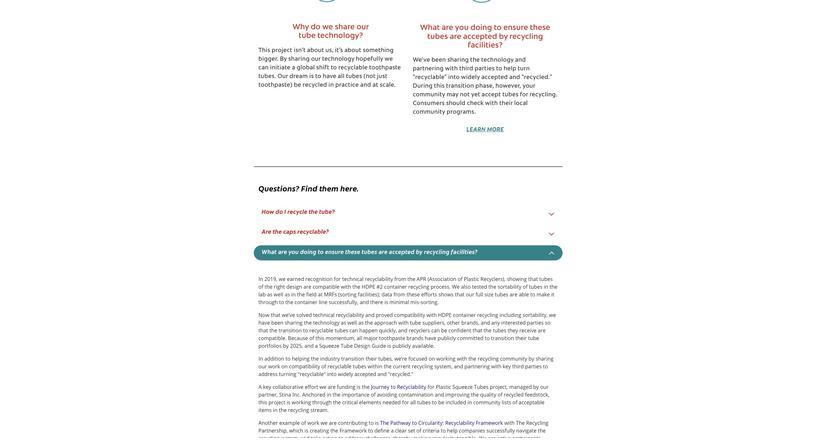 Task type: locate. For each thing, give the bounding box(es) containing it.
third
[[460, 66, 473, 72], [512, 364, 524, 371]]

1 vertical spatial framework
[[340, 428, 367, 435]]

toothpaste inside now that we've solved technical recyclability and proved compatibility with hdpe container recycling including sortability, we have been sharing the technology as well as the approach with tube suppliers, other brands, and any interested parties so that the transition to recyclable tubes can happen quickly, and recyclers can be confident that the tubes they receive are compatible. because of this momentum, all major toothpaste brands have publicly committed to transition their tube portfolios by 2025, and a squeeze tube design guide is publicly available.
[[379, 335, 405, 342]]

mis-
[[411, 299, 421, 306]]

the right are
[[273, 228, 282, 236]]

quickly,
[[379, 328, 397, 335]]

2 vertical spatial recyclable
[[328, 364, 352, 371]]

1 vertical spatial have
[[259, 320, 270, 327]]

1 horizontal spatial hdpe
[[438, 312, 452, 319]]

with inside with the recycling partnership, which is creating the framework to define a clear set of criteria to help companies successfully navigate the recycling system, and take action to address challenges, thereby making circularity tangible. we are active participant
[[505, 420, 515, 427]]

hdpe up the facilities);
[[362, 284, 375, 291]]

solved
[[296, 312, 312, 319]]

0 horizontal spatial this
[[259, 400, 267, 407]]

we inside in 2019, we earned recognition for technical recyclability from the apr (association of plastic recyclers), showing that tubes of the right design are compatible with the hdpe #2 container recycling process. we also tested the sortability of tubes in the lab as well as in the field at mrfs (sorting facilities); data from these efforts shows that our full size tubes are able to make it through to the container line successfully, and there is minimal mis-sorting.
[[279, 276, 286, 283]]

tubes inside for plastic squeeze tubes project, managed by our partner, stina inc. anchored in the importance of avoiding contamination and improving the quality of recycled feedstock, this project is working through the critical elements needed for all tubes to be included in community lists of acceptable items in the recycling stream.
[[417, 400, 431, 407]]

0 vertical spatial recyclable
[[339, 65, 368, 71]]

a right 2025,
[[315, 343, 318, 350]]

into up the may
[[448, 75, 460, 81]]

about right it's
[[345, 48, 362, 54]]

system, down which
[[281, 436, 299, 439]]

system,
[[435, 364, 453, 371], [281, 436, 299, 439]]

stream.
[[311, 407, 329, 415]]

how do i recycle the tube?
[[262, 208, 335, 216]]

widely
[[461, 75, 480, 81], [338, 371, 353, 378]]

in left practice
[[329, 83, 334, 88]]

1 horizontal spatial well
[[348, 320, 357, 327]]

be inside for plastic squeeze tubes project, managed by our partner, stina inc. anchored in the importance of avoiding contamination and improving the quality of recycled feedstock, this project is working through the critical elements needed for all tubes to be included in community lists of acceptable items in the recycling stream.
[[438, 400, 444, 407]]

been inside now that we've solved technical recyclability and proved compatibility with hdpe container recycling including sortability, we have been sharing the technology as well as the approach with tube suppliers, other brands, and any interested parties so that the transition to recyclable tubes can happen quickly, and recyclers can be confident that the tubes they receive are compatible. because of this momentum, all major toothpaste brands have publicly committed to transition their tube portfolios by 2025, and a squeeze tube design guide is publicly available.
[[271, 320, 283, 327]]

sharing inside we've been sharing the technology and partnering with third parties to help turn "recyclable" into widely accepted and "recycled." during this transition phase, however, your community may not yet accept tubes for recycling. consumers should check with their local community programs.
[[448, 58, 469, 63]]

1 vertical spatial through
[[312, 400, 332, 407]]

technology down line at left bottom
[[313, 320, 340, 327]]

widely up phase,
[[461, 75, 480, 81]]

1 horizontal spatial help
[[504, 66, 517, 72]]

0 vertical spatial have
[[323, 74, 337, 80]]

a up dream
[[292, 65, 295, 71]]

transition inside we've been sharing the technology and partnering with third parties to help turn "recyclable" into widely accepted and "recycled." during this transition phase, however, your community may not yet accept tubes for recycling. consumers should check with their local community programs.
[[446, 84, 474, 89]]

"recycled." up your
[[522, 75, 553, 81]]

0 horizontal spatial technical
[[313, 312, 335, 319]]

we
[[452, 284, 460, 291], [479, 436, 487, 439]]

1 horizontal spatial been
[[432, 58, 446, 63]]

the up phase,
[[471, 58, 480, 63]]

0 horizontal spatial well
[[274, 292, 283, 299]]

have down shift
[[323, 74, 337, 80]]

1 horizontal spatial what
[[420, 24, 440, 32]]

2 horizontal spatial tube
[[528, 335, 539, 342]]

2 vertical spatial parties
[[525, 364, 542, 371]]

of inside in addition to helping the industry transition their tubes, we're focused on working with the recycling community by sharing our work on compatibility of recyclable tubes within the current recycling system, and partnering with key third parties to address turning "recyclable" into widely accepted and "recycled."
[[321, 364, 326, 371]]

recyclability inside now that we've solved technical recyclability and proved compatibility with hdpe container recycling including sortability, we have been sharing the technology as well as the approach with tube suppliers, other brands, and any interested parties so that the transition to recyclable tubes can happen quickly, and recyclers can be confident that the tubes they receive are compatible. because of this momentum, all major toothpaste brands have publicly committed to transition their tube portfolios by 2025, and a squeeze tube design guide is publicly available.
[[336, 312, 364, 319]]

2 horizontal spatial this
[[434, 84, 445, 89]]

squeeze up industry
[[319, 343, 340, 350]]

the down committed
[[469, 356, 477, 363]]

0 vertical spatial into
[[448, 75, 460, 81]]

our up feedstock,
[[540, 384, 549, 391]]

recyclability up companies
[[445, 420, 475, 427]]

local
[[514, 101, 528, 107]]

0 horizontal spatial "recycled."
[[388, 371, 413, 378]]

tubes
[[474, 384, 489, 391]]

technology inside this project isn't about us, it's about something bigger. by sharing our technology hopefully we can initiate a global shift to recyclable toothpaste tubes. our dream is to have all tubes (not just toothpaste) be recycled in practice and at scale.
[[322, 57, 355, 62]]

can left happen
[[350, 328, 358, 335]]

in left addition
[[259, 356, 263, 363]]

our inside in addition to helping the industry transition their tubes, we're focused on working with the recycling community by sharing our work on compatibility of recyclable tubes within the current recycling system, and partnering with key third parties to address turning "recyclable" into widely accepted and "recycled."
[[259, 364, 267, 371]]

a inside with the recycling partnership, which is creating the framework to define a clear set of criteria to help companies successfully navigate the recycling system, and take action to address challenges, thereby making circularity tangible. we are active participant
[[391, 428, 394, 435]]

0 horizontal spatial we
[[452, 284, 460, 291]]

recyclability
[[397, 384, 426, 391], [445, 420, 475, 427]]

1 horizontal spatial framework
[[476, 420, 503, 427]]

technology inside now that we've solved technical recyclability and proved compatibility with hdpe container recycling including sortability, we have been sharing the technology as well as the approach with tube suppliers, other brands, and any interested parties so that the transition to recyclable tubes can happen quickly, and recyclers can be confident that the tubes they receive are compatible. because of this momentum, all major toothpaste brands have publicly committed to transition their tube portfolios by 2025, and a squeeze tube design guide is publicly available.
[[313, 320, 340, 327]]

the pathway to circularity: recyclability framework link
[[380, 420, 503, 427]]

included
[[446, 400, 466, 407]]

and left improving
[[435, 392, 444, 399]]

our inside this project isn't about us, it's about something bigger. by sharing our technology hopefully we can initiate a global shift to recyclable toothpaste tubes. our dream is to have all tubes (not just toothpaste) be recycled in practice and at scale.
[[311, 57, 321, 62]]

0 vertical spatial a
[[292, 65, 295, 71]]

all up practice
[[338, 74, 345, 80]]

1 vertical spatial third
[[512, 364, 524, 371]]

1 horizontal spatial into
[[448, 75, 460, 81]]

2 in from the top
[[259, 356, 263, 363]]

0 vertical spatial system,
[[435, 364, 453, 371]]

you inside the what are you doing to ensure these tubes are accepted by recycling facilities?
[[455, 24, 469, 32]]

why do we share our tube technology?
[[293, 23, 369, 40]]

0 horizontal spatial container
[[295, 299, 318, 306]]

as
[[267, 292, 273, 299], [285, 292, 290, 299], [341, 320, 346, 327], [358, 320, 364, 327]]

1 horizontal spatial can
[[350, 328, 358, 335]]

0 horizontal spatial third
[[460, 66, 473, 72]]

technology inside we've been sharing the technology and partnering with third parties to help turn "recyclable" into widely accepted and "recycled." during this transition phase, however, your community may not yet accept tubes for recycling. consumers should check with their local community programs.
[[482, 58, 514, 63]]

learn more link
[[459, 123, 512, 136]]

0 horizontal spatial recyclability
[[397, 384, 426, 391]]

community inside for plastic squeeze tubes project, managed by our partner, stina inc. anchored in the importance of avoiding contamination and improving the quality of recycled feedstock, this project is working through the critical elements needed for all tubes to be included in community lists of acceptable items in the recycling stream.
[[474, 400, 501, 407]]

technology up the however,
[[482, 58, 514, 63]]

helping
[[292, 356, 310, 363]]

address down the contributing
[[345, 436, 364, 439]]

technology
[[322, 57, 355, 62], [482, 58, 514, 63], [313, 320, 340, 327]]

their inside we've been sharing the technology and partnering with third parties to help turn "recyclable" into widely accepted and "recycled." during this transition phase, however, your community may not yet accept tubes for recycling. consumers should check with their local community programs.
[[500, 101, 513, 107]]

there
[[370, 299, 383, 306]]

in right included
[[468, 400, 472, 407]]

recyclability up contamination
[[397, 384, 426, 391]]

0 vertical spatial recyclability
[[397, 384, 426, 391]]

how do i recycle the tube? button
[[262, 208, 335, 216]]

technical inside now that we've solved technical recyclability and proved compatibility with hdpe container recycling including sortability, we have been sharing the technology as well as the approach with tube suppliers, other brands, and any interested parties so that the transition to recyclable tubes can happen quickly, and recyclers can be confident that the tubes they receive are compatible. because of this momentum, all major toothpaste brands have publicly committed to transition their tube portfolios by 2025, and a squeeze tube design guide is publicly available.
[[313, 312, 335, 319]]

address inside with the recycling partnership, which is creating the framework to define a clear set of criteria to help companies successfully navigate the recycling system, and take action to address challenges, thereby making circularity tangible. we are active participant
[[345, 436, 364, 439]]

"recyclable" up effort
[[298, 371, 326, 378]]

1 horizontal spatial a
[[315, 343, 318, 350]]

sharing technology image
[[310, 0, 352, 2]]

be left included
[[438, 400, 444, 407]]

1 vertical spatial technical
[[313, 312, 335, 319]]

been inside we've been sharing the technology and partnering with third parties to help turn "recyclable" into widely accepted and "recycled." during this transition phase, however, your community may not yet accept tubes for recycling. consumers should check with their local community programs.
[[432, 58, 446, 63]]

squeeze up improving
[[453, 384, 473, 391]]

all up design
[[357, 335, 362, 342]]

1 about from the left
[[307, 48, 324, 54]]

a inside this project isn't about us, it's about something bigger. by sharing our technology hopefully we can initiate a global shift to recyclable toothpaste tubes. our dream is to have all tubes (not just toothpaste) be recycled in practice and at scale.
[[292, 65, 295, 71]]

community down they
[[500, 356, 527, 363]]

toothpaste
[[369, 65, 401, 71], [379, 335, 405, 342]]

1 horizontal spatial doing
[[471, 24, 492, 32]]

you
[[455, 24, 469, 32], [289, 248, 299, 256]]

can up 'tubes.'
[[259, 65, 269, 71]]

0 vertical spatial been
[[432, 58, 446, 63]]

tubes inside in addition to helping the industry transition their tubes, we're focused on working with the recycling community by sharing our work on compatibility of recyclable tubes within the current recycling system, and partnering with key third parties to address turning "recyclable" into widely accepted and "recycled."
[[353, 364, 366, 371]]

recycling
[[510, 33, 543, 41], [424, 248, 450, 256], [408, 284, 430, 291], [477, 312, 498, 319], [478, 356, 499, 363], [412, 364, 433, 371], [288, 407, 309, 415], [259, 436, 280, 439]]

2 the from the left
[[516, 420, 525, 427]]

shows
[[439, 292, 454, 299]]

sharing inside in addition to helping the industry transition their tubes, we're focused on working with the recycling community by sharing our work on compatibility of recyclable tubes within the current recycling system, and partnering with key third parties to address turning "recyclable" into widely accepted and "recycled."
[[536, 356, 554, 363]]

during
[[413, 84, 433, 89]]

1 vertical spatial from
[[394, 292, 406, 299]]

recycled inside this project isn't about us, it's about something bigger. by sharing our technology hopefully we can initiate a global shift to recyclable toothpaste tubes. our dream is to have all tubes (not just toothpaste) be recycled in practice and at scale.
[[303, 83, 327, 88]]

so
[[545, 320, 551, 327]]

at down (not
[[373, 83, 378, 88]]

current
[[393, 364, 411, 371]]

sharing inside this project isn't about us, it's about something bigger. by sharing our technology hopefully we can initiate a global shift to recyclable toothpaste tubes. our dream is to have all tubes (not just toothpaste) be recycled in practice and at scale.
[[288, 57, 310, 62]]

is right which
[[305, 428, 308, 435]]

0 vertical spatial key
[[503, 364, 511, 371]]

isn't
[[294, 48, 306, 54]]

of right because
[[310, 335, 314, 342]]

tube
[[299, 32, 316, 40], [410, 320, 421, 327], [528, 335, 539, 342]]

framework inside with the recycling partnership, which is creating the framework to define a clear set of criteria to help companies successfully navigate the recycling system, and take action to address challenges, thereby making circularity tangible. we are active participant
[[340, 428, 367, 435]]

1 in from the top
[[259, 276, 263, 283]]

1 horizontal spatial we
[[479, 436, 487, 439]]

be inside this project isn't about us, it's about something bigger. by sharing our technology hopefully we can initiate a global shift to recyclable toothpaste tubes. our dream is to have all tubes (not just toothpaste) be recycled in practice and at scale.
[[294, 83, 301, 88]]

0 vertical spatial toothpaste
[[369, 65, 401, 71]]

at inside this project isn't about us, it's about something bigger. by sharing our technology hopefully we can initiate a global shift to recyclable toothpaste tubes. our dream is to have all tubes (not just toothpaste) be recycled in practice and at scale.
[[373, 83, 378, 88]]

is up importance
[[357, 384, 361, 391]]

portfolios
[[259, 343, 282, 350]]

the
[[380, 420, 389, 427], [516, 420, 525, 427]]

well up momentum,
[[348, 320, 357, 327]]

recyclable inside in addition to helping the industry transition their tubes, we're focused on working with the recycling community by sharing our work on compatibility of recyclable tubes within the current recycling system, and partnering with key third parties to address turning "recyclable" into widely accepted and "recycled."
[[328, 364, 352, 371]]

1 horizontal spatial their
[[500, 101, 513, 107]]

making
[[413, 436, 431, 439]]

1 horizontal spatial at
[[373, 83, 378, 88]]

1 vertical spatial at
[[318, 292, 323, 299]]

this up items
[[259, 400, 267, 407]]

recyclable up momentum,
[[309, 328, 333, 335]]

0 vertical spatial what are you doing to ensure these tubes are accepted by recycling facilities?
[[420, 24, 551, 50]]

all inside now that we've solved technical recyclability and proved compatibility with hdpe container recycling including sortability, we have been sharing the technology as well as the approach with tube suppliers, other brands, and any interested parties so that the transition to recyclable tubes can happen quickly, and recyclers can be confident that the tubes they receive are compatible. because of this momentum, all major toothpaste brands have publicly committed to transition their tube portfolios by 2025, and a squeeze tube design guide is publicly available.
[[357, 335, 362, 342]]

approach
[[374, 320, 397, 327]]

0 vertical spatial framework
[[476, 420, 503, 427]]

have inside this project isn't about us, it's about something bigger. by sharing our technology hopefully we can initiate a global shift to recyclable toothpaste tubes. our dream is to have all tubes (not just toothpaste) be recycled in practice and at scale.
[[323, 74, 337, 80]]

2 horizontal spatial a
[[391, 428, 394, 435]]

we up "technology?"
[[322, 23, 333, 31]]

share
[[335, 23, 355, 31]]

successfully
[[487, 428, 515, 435]]

challenges,
[[365, 436, 392, 439]]

within
[[368, 364, 383, 371]]

the
[[471, 58, 480, 63], [309, 208, 318, 216], [273, 228, 282, 236], [408, 276, 416, 283], [265, 284, 273, 291], [353, 284, 360, 291], [489, 284, 497, 291], [550, 284, 558, 291], [297, 292, 305, 299], [286, 299, 293, 306], [304, 320, 312, 327], [365, 320, 373, 327], [270, 328, 277, 335], [484, 328, 492, 335], [311, 356, 319, 363], [469, 356, 477, 363], [384, 364, 392, 371], [362, 384, 370, 391], [333, 392, 341, 399], [471, 392, 479, 399], [333, 400, 341, 407], [279, 407, 287, 415], [331, 428, 338, 435], [538, 428, 546, 435]]

sortability,
[[523, 312, 548, 319]]

our inside in 2019, we earned recognition for technical recyclability from the apr (association of plastic recyclers), showing that tubes of the right design are compatible with the hdpe #2 container recycling process. we also tested the sortability of tubes in the lab as well as in the field at mrfs (sorting facilities); data from these efforts shows that our full size tubes are able to make it through to the container line successfully, and there is minimal mis-sorting.
[[466, 292, 474, 299]]

1 vertical spatial squeeze
[[453, 384, 473, 391]]

they
[[508, 328, 518, 335]]

0 horizontal spatial system,
[[281, 436, 299, 439]]

0 vertical spatial help
[[504, 66, 517, 72]]

parties inside in addition to helping the industry transition their tubes, we're focused on working with the recycling community by sharing our work on compatibility of recyclable tubes within the current recycling system, and partnering with key third parties to address turning "recyclable" into widely accepted and "recycled."
[[525, 364, 542, 371]]

0 vertical spatial all
[[338, 74, 345, 80]]

1 vertical spatial this
[[316, 335, 324, 342]]

that up compatible.
[[259, 328, 268, 335]]

"recycled." inside we've been sharing the technology and partnering with third parties to help turn "recyclable" into widely accepted and "recycled." during this transition phase, however, your community may not yet accept tubes for recycling. consumers should check with their local community programs.
[[522, 75, 553, 81]]

0 vertical spatial compatibility
[[394, 312, 425, 319]]

parties inside we've been sharing the technology and partnering with third parties to help turn "recyclable" into widely accepted and "recycled." during this transition phase, however, your community may not yet accept tubes for recycling. consumers should check with their local community programs.
[[475, 66, 495, 72]]

parties up managed
[[525, 364, 542, 371]]

1 the from the left
[[380, 420, 389, 427]]

recyclability up #2
[[365, 276, 393, 283]]

doing
[[471, 24, 492, 32], [300, 248, 317, 256]]

our up shift
[[311, 57, 321, 62]]

0 vertical spatial what
[[420, 24, 440, 32]]

0 vertical spatial ensure
[[504, 24, 528, 32]]

tube inside why do we share our tube technology?
[[299, 32, 316, 40]]

through down lab
[[259, 299, 278, 306]]

0 horizontal spatial recyclability
[[336, 312, 364, 319]]

recycling.
[[530, 92, 558, 98]]

tube?
[[319, 208, 335, 216]]

1 horizontal spatial about
[[345, 48, 362, 54]]

0 vertical spatial address
[[259, 371, 278, 378]]

1 vertical spatial working
[[292, 400, 311, 407]]

working right focused
[[437, 356, 456, 363]]

is
[[309, 74, 314, 80], [385, 299, 388, 306], [388, 343, 391, 350], [357, 384, 361, 391], [287, 400, 291, 407], [375, 420, 379, 427], [305, 428, 308, 435]]

we inside now that we've solved technical recyclability and proved compatibility with hdpe container recycling including sortability, we have been sharing the technology as well as the approach with tube suppliers, other brands, and any interested parties so that the transition to recyclable tubes can happen quickly, and recyclers can be confident that the tubes they receive are compatible. because of this momentum, all major toothpaste brands have publicly committed to transition their tube portfolios by 2025, and a squeeze tube design guide is publicly available.
[[549, 312, 556, 319]]

successfully,
[[329, 299, 359, 306]]

0 vertical spatial "recycled."
[[522, 75, 553, 81]]

sharing inside now that we've solved technical recyclability and proved compatibility with hdpe container recycling including sortability, we have been sharing the technology as well as the approach with tube suppliers, other brands, and any interested parties so that the transition to recyclable tubes can happen quickly, and recyclers can be confident that the tubes they receive are compatible. because of this momentum, all major toothpaste brands have publicly committed to transition their tube portfolios by 2025, and a squeeze tube design guide is publicly available.
[[285, 320, 303, 327]]

we down the something
[[385, 57, 393, 62]]

in for in 2019, we earned recognition for technical recyclability from the apr (association of plastic recyclers), showing that tubes of the right design are compatible with the hdpe #2 container recycling process. we also tested the sortability of tubes in the lab as well as in the field at mrfs (sorting facilities); data from these efforts shows that our full size tubes are able to make it through to the container line successfully, and there is minimal mis-sorting.
[[259, 276, 263, 283]]

of inside with the recycling partnership, which is creating the framework to define a clear set of criteria to help companies successfully navigate the recycling system, and take action to address challenges, thereby making circularity tangible. we are active participant
[[417, 428, 422, 435]]

work
[[268, 364, 280, 371], [308, 420, 319, 427]]

work down addition
[[268, 364, 280, 371]]

(association
[[428, 276, 457, 283]]

can
[[259, 65, 269, 71], [350, 328, 358, 335], [432, 328, 440, 335]]

what
[[420, 24, 440, 32], [262, 248, 277, 256]]

0 vertical spatial tube
[[299, 32, 316, 40]]

toothpaste up just
[[369, 65, 401, 71]]

0 horizontal spatial at
[[318, 292, 323, 299]]

"recycled." inside in addition to helping the industry transition their tubes, we're focused on working with the recycling community by sharing our work on compatibility of recyclable tubes within the current recycling system, and partnering with key third parties to address turning "recyclable" into widely accepted and "recycled."
[[388, 371, 413, 378]]

and inside with the recycling partnership, which is creating the framework to define a clear set of criteria to help companies successfully navigate the recycling system, and take action to address challenges, thereby making circularity tangible. we are active participant
[[301, 436, 310, 439]]

0 horizontal spatial plastic
[[436, 384, 451, 391]]

1 vertical spatial a
[[315, 343, 318, 350]]

and right 2025,
[[305, 343, 314, 350]]

recycling inside the what are you doing to ensure these tubes are accepted by recycling facilities?
[[510, 33, 543, 41]]

1 horizontal spatial key
[[503, 364, 511, 371]]

project inside this project isn't about us, it's about something bigger. by sharing our technology hopefully we can initiate a global shift to recyclable toothpaste tubes. our dream is to have all tubes (not just toothpaste) be recycled in practice and at scale.
[[272, 48, 292, 54]]

we inside this project isn't about us, it's about something bigger. by sharing our technology hopefully we can initiate a global shift to recyclable toothpaste tubes. our dream is to have all tubes (not just toothpaste) be recycled in practice and at scale.
[[385, 57, 393, 62]]

and inside this project isn't about us, it's about something bigger. by sharing our technology hopefully we can initiate a global shift to recyclable toothpaste tubes. our dream is to have all tubes (not just toothpaste) be recycled in practice and at scale.
[[360, 83, 371, 88]]

2 vertical spatial this
[[259, 400, 267, 407]]

this left momentum,
[[316, 335, 324, 342]]

"recycled."
[[522, 75, 553, 81], [388, 371, 413, 378]]

1 vertical spatial project
[[269, 400, 285, 407]]

just
[[377, 74, 388, 80]]

this inside we've been sharing the technology and partnering with third parties to help turn "recyclable" into widely accepted and "recycled." during this transition phase, however, your community may not yet accept tubes for recycling. consumers should check with their local community programs.
[[434, 84, 445, 89]]

recycled
[[303, 83, 327, 88], [504, 392, 524, 399]]

our inside for plastic squeeze tubes project, managed by our partner, stina inc. anchored in the importance of avoiding contamination and improving the quality of recycled feedstock, this project is working through the critical elements needed for all tubes to be included in community lists of acceptable items in the recycling stream.
[[540, 384, 549, 391]]

1 vertical spatial recyclable
[[309, 328, 333, 335]]

that down brands,
[[473, 328, 482, 335]]

we inside why do we share our tube technology?
[[322, 23, 333, 31]]

0 horizontal spatial through
[[259, 299, 278, 306]]

a
[[259, 384, 262, 391]]

in inside in addition to helping the industry transition their tubes, we're focused on working with the recycling community by sharing our work on compatibility of recyclable tubes within the current recycling system, and partnering with key third parties to address turning "recyclable" into widely accepted and "recycled."
[[259, 356, 263, 363]]

we up right
[[279, 276, 286, 283]]

parties inside now that we've solved technical recyclability and proved compatibility with hdpe container recycling including sortability, we have been sharing the technology as well as the approach with tube suppliers, other brands, and any interested parties so that the transition to recyclable tubes can happen quickly, and recyclers can be confident that the tubes they receive are compatible. because of this momentum, all major toothpaste brands have publicly committed to transition their tube portfolios by 2025, and a squeeze tube design guide is publicly available.
[[527, 320, 544, 327]]

are
[[442, 24, 454, 32], [450, 33, 462, 41], [278, 248, 287, 256], [379, 248, 388, 256], [304, 284, 311, 291], [510, 292, 518, 299], [538, 328, 546, 335], [328, 384, 336, 391], [329, 420, 337, 427], [488, 436, 496, 439]]

1 horizontal spatial recycled
[[504, 392, 524, 399]]

0 vertical spatial parties
[[475, 66, 495, 72]]

all inside this project isn't about us, it's about something bigger. by sharing our technology hopefully we can initiate a global shift to recyclable toothpaste tubes. our dream is to have all tubes (not just toothpaste) be recycled in practice and at scale.
[[338, 74, 345, 80]]

widely inside we've been sharing the technology and partnering with third parties to help turn "recyclable" into widely accepted and "recycled." during this transition phase, however, your community may not yet accept tubes for recycling. consumers should check with their local community programs.
[[461, 75, 480, 81]]

because
[[288, 335, 308, 342]]

publicly up the we're
[[393, 343, 411, 350]]

0 vertical spatial working
[[437, 356, 456, 363]]

define
[[375, 428, 390, 435]]

0 horizontal spatial a
[[292, 65, 295, 71]]

with inside in 2019, we earned recognition for technical recyclability from the apr (association of plastic recyclers), showing that tubes of the right design are compatible with the hdpe #2 container recycling process. we also tested the sortability of tubes in the lab as well as in the field at mrfs (sorting facilities); data from these efforts shows that our full size tubes are able to make it through to the container line successfully, and there is minimal mis-sorting.
[[341, 284, 351, 291]]

with up (sorting
[[341, 284, 351, 291]]

is inside in 2019, we earned recognition for technical recyclability from the apr (association of plastic recyclers), showing that tubes of the right design are compatible with the hdpe #2 container recycling process. we also tested the sortability of tubes in the lab as well as in the field at mrfs (sorting facilities); data from these efforts shows that our full size tubes are able to make it through to the container line successfully, and there is minimal mis-sorting.
[[385, 299, 388, 306]]

learn
[[467, 125, 486, 133]]

1 vertical spatial into
[[327, 371, 337, 378]]

our down addition
[[259, 364, 267, 371]]

all down contamination
[[411, 400, 416, 407]]

1 horizontal spatial through
[[312, 400, 332, 407]]

0 horizontal spatial can
[[259, 65, 269, 71]]

1 vertical spatial you
[[289, 248, 299, 256]]

0 vertical spatial publicly
[[438, 335, 456, 342]]

0 vertical spatial "recyclable"
[[413, 75, 447, 81]]

the up 'action'
[[331, 428, 338, 435]]

circularity:
[[419, 420, 444, 427]]

community inside in addition to helping the industry transition their tubes, we're focused on working with the recycling community by sharing our work on compatibility of recyclable tubes within the current recycling system, and partnering with key third parties to address turning "recyclable" into widely accepted and "recycled."
[[500, 356, 527, 363]]

been down we've
[[271, 320, 283, 327]]

1 vertical spatial toothpaste
[[379, 335, 405, 342]]

on
[[429, 356, 435, 363], [282, 364, 288, 371]]

well inside now that we've solved technical recyclability and proved compatibility with hdpe container recycling including sortability, we have been sharing the technology as well as the approach with tube suppliers, other brands, and any interested parties so that the transition to recyclable tubes can happen quickly, and recyclers can be confident that the tubes they receive are compatible. because of this momentum, all major toothpaste brands have publicly committed to transition their tube portfolios by 2025, and a squeeze tube design guide is publicly available.
[[348, 320, 357, 327]]

working down inc.
[[292, 400, 311, 407]]

address up the a
[[259, 371, 278, 378]]

2 vertical spatial be
[[438, 400, 444, 407]]

full
[[476, 292, 483, 299]]

through up stream.
[[312, 400, 332, 407]]

questions?
[[259, 183, 300, 194]]

1 horizontal spatial this
[[316, 335, 324, 342]]

0 horizontal spatial on
[[282, 364, 288, 371]]

from
[[395, 276, 406, 283], [394, 292, 406, 299]]

toothpaste)
[[259, 83, 293, 88]]

help inside with the recycling partnership, which is creating the framework to define a clear set of criteria to help companies successfully navigate the recycling system, and take action to address challenges, thereby making circularity tangible. we are active participant
[[447, 428, 458, 435]]

container down field
[[295, 299, 318, 306]]

0 horizontal spatial their
[[366, 356, 377, 363]]

improving
[[446, 392, 470, 399]]

is inside with the recycling partnership, which is creating the framework to define a clear set of criteria to help companies successfully navigate the recycling system, and take action to address challenges, thereby making circularity tangible. we are active participant
[[305, 428, 308, 435]]

0 horizontal spatial partnering
[[413, 66, 444, 72]]

0 vertical spatial their
[[500, 101, 513, 107]]

in 2019, we earned recognition for technical recyclability from the apr (association of plastic recyclers), showing that tubes of the right design are compatible with the hdpe #2 container recycling process. we also tested the sortability of tubes in the lab as well as in the field at mrfs (sorting facilities); data from these efforts shows that our full size tubes are able to make it through to the container line successfully, and there is minimal mis-sorting.
[[259, 276, 558, 306]]

recycled down dream
[[303, 83, 327, 88]]

we down companies
[[479, 436, 487, 439]]

in left the 2019,
[[259, 276, 263, 283]]

of up which
[[301, 420, 306, 427]]

help inside we've been sharing the technology and partnering with third parties to help turn "recyclable" into widely accepted and "recycled." during this transition phase, however, your community may not yet accept tubes for recycling. consumers should check with their local community programs.
[[504, 66, 517, 72]]

1 vertical spatial recyclability
[[336, 312, 364, 319]]

key right the a
[[263, 384, 271, 391]]

third inside we've been sharing the technology and partnering with third parties to help turn "recyclable" into widely accepted and "recycled." during this transition phase, however, your community may not yet accept tubes for recycling. consumers should check with their local community programs.
[[460, 66, 473, 72]]

find
[[301, 183, 318, 194]]

the up "define"
[[380, 420, 389, 427]]

do for how
[[276, 208, 283, 216]]

after recycle image
[[465, 0, 506, 3]]

1 vertical spatial publicly
[[393, 343, 411, 350]]

elements
[[359, 400, 381, 407]]

plastic up improving
[[436, 384, 451, 391]]

hdpe up other
[[438, 312, 452, 319]]

0 horizontal spatial ensure
[[325, 248, 344, 256]]

be down dream
[[294, 83, 301, 88]]

2 vertical spatial their
[[366, 356, 377, 363]]

doing down after recycle image
[[471, 24, 492, 32]]

1 horizontal spatial the
[[516, 420, 525, 427]]

0 horizontal spatial key
[[263, 384, 271, 391]]

parties
[[475, 66, 495, 72], [527, 320, 544, 327], [525, 364, 542, 371]]

why
[[293, 23, 309, 31]]

effort
[[305, 384, 318, 391]]

0 horizontal spatial help
[[447, 428, 458, 435]]

learn more
[[467, 125, 504, 133]]

also
[[461, 284, 471, 291]]

on up turning
[[282, 364, 288, 371]]

something
[[363, 48, 394, 54]]

is down data
[[385, 299, 388, 306]]

1 vertical spatial partnering
[[465, 364, 490, 371]]

compatibility down 'helping'
[[289, 364, 320, 371]]

in
[[259, 276, 263, 283], [259, 356, 263, 363]]

doing down recyclable?
[[300, 248, 317, 256]]

about
[[307, 48, 324, 54], [345, 48, 362, 54]]

and up the however,
[[510, 75, 520, 81]]

0 vertical spatial you
[[455, 24, 469, 32]]

1 horizontal spatial ensure
[[504, 24, 528, 32]]

"recyclable" up during
[[413, 75, 447, 81]]

the up importance
[[362, 384, 370, 391]]

into inside we've been sharing the technology and partnering with third parties to help turn "recyclable" into widely accepted and "recycled." during this transition phase, however, your community may not yet accept tubes for recycling. consumers should check with their local community programs.
[[448, 75, 460, 81]]

and up turn
[[515, 58, 526, 63]]

0 horizontal spatial framework
[[340, 428, 367, 435]]

publicly down 'confident' at the right bottom of page
[[438, 335, 456, 342]]

well inside in 2019, we earned recognition for technical recyclability from the apr (association of plastic recyclers), showing that tubes of the right design are compatible with the hdpe #2 container recycling process. we also tested the sortability of tubes in the lab as well as in the field at mrfs (sorting facilities); data from these efforts shows that our full size tubes are able to make it through to the container line successfully, and there is minimal mis-sorting.
[[274, 292, 283, 299]]

recycling inside now that we've solved technical recyclability and proved compatibility with hdpe container recycling including sortability, we have been sharing the technology as well as the approach with tube suppliers, other brands, and any interested parties so that the transition to recyclable tubes can happen quickly, and recyclers can be confident that the tubes they receive are compatible. because of this momentum, all major toothpaste brands have publicly committed to transition their tube portfolios by 2025, and a squeeze tube design guide is publicly available.
[[477, 312, 498, 319]]

creating
[[310, 428, 329, 435]]

system, inside in addition to helping the industry transition their tubes, we're focused on working with the recycling community by sharing our work on compatibility of recyclable tubes within the current recycling system, and partnering with key third parties to address turning "recyclable" into widely accepted and "recycled."
[[435, 364, 453, 371]]

sorting.
[[421, 299, 439, 306]]

0 vertical spatial recycled
[[303, 83, 327, 88]]

been right we've at the top right of page
[[432, 58, 446, 63]]



Task type: vqa. For each thing, say whether or not it's contained in the screenshot.
posted for One thing to note is that the gel can be a bit messy if you don't apply it carefully, so it's important to be mindful of that when using it. Additionally, the taste of the gel isn't the most pleasant, but it's not unbearable.
no



Task type: describe. For each thing, give the bounding box(es) containing it.
with down accept
[[485, 101, 498, 107]]

in up make
[[544, 284, 548, 291]]

2019,
[[265, 276, 278, 283]]

we've
[[282, 312, 295, 319]]

field
[[306, 292, 317, 299]]

in addition to helping the industry transition their tubes, we're focused on working with the recycling community by sharing our work on compatibility of recyclable tubes within the current recycling system, and partnering with key third parties to address turning "recyclable" into widely accepted and "recycled."
[[259, 356, 554, 378]]

0 vertical spatial from
[[395, 276, 406, 283]]

address inside in addition to helping the industry transition their tubes, we're focused on working with the recycling community by sharing our work on compatibility of recyclable tubes within the current recycling system, and partnering with key third parties to address turning "recyclable" into widely accepted and "recycled."
[[259, 371, 278, 378]]

by inside for plastic squeeze tubes project, managed by our partner, stina inc. anchored in the importance of avoiding contamination and improving the quality of recycled feedstock, this project is working through the critical elements needed for all tubes to be included in community lists of acceptable items in the recycling stream.
[[533, 384, 539, 391]]

for up contamination
[[428, 384, 435, 391]]

us,
[[326, 48, 334, 54]]

critical
[[342, 400, 358, 407]]

of right lists
[[513, 400, 518, 407]]

community down consumers
[[413, 110, 445, 115]]

recycle
[[288, 208, 307, 216]]

recyclable?
[[298, 228, 329, 236]]

circularity
[[432, 436, 456, 439]]

are the caps recyclable?
[[262, 228, 329, 236]]

the up the example
[[279, 407, 287, 415]]

make
[[537, 292, 550, 299]]

key inside in addition to helping the industry transition their tubes, we're focused on working with the recycling community by sharing our work on compatibility of recyclable tubes within the current recycling system, and partnering with key third parties to address turning "recyclable" into widely accepted and "recycled."
[[503, 364, 511, 371]]

by inside now that we've solved technical recyclability and proved compatibility with hdpe container recycling including sortability, we have been sharing the technology as well as the approach with tube suppliers, other brands, and any interested parties so that the transition to recyclable tubes can happen quickly, and recyclers can be confident that the tubes they receive are compatible. because of this momentum, all major toothpaste brands have publicly committed to transition their tube portfolios by 2025, and a squeeze tube design guide is publicly available.
[[283, 343, 289, 350]]

1 vertical spatial what
[[262, 248, 277, 256]]

the down recycling
[[538, 428, 546, 435]]

project inside for plastic squeeze tubes project, managed by our partner, stina inc. anchored in the importance of avoiding contamination and improving the quality of recycled feedstock, this project is working through the critical elements needed for all tubes to be included in community lists of acceptable items in the recycling stream.
[[269, 400, 285, 407]]

companies
[[459, 428, 485, 435]]

another
[[259, 420, 278, 427]]

working inside in addition to helping the industry transition their tubes, we're focused on working with the recycling community by sharing our work on compatibility of recyclable tubes within the current recycling system, and partnering with key third parties to address turning "recyclable" into widely accepted and "recycled."
[[437, 356, 456, 363]]

the down a key collaborative effort we are funding is the journey to recyclability
[[333, 392, 341, 399]]

we up creating
[[321, 420, 328, 427]]

widely inside in addition to helping the industry transition their tubes, we're focused on working with the recycling community by sharing our work on compatibility of recyclable tubes within the current recycling system, and partnering with key third parties to address turning "recyclable" into widely accepted and "recycled."
[[338, 371, 353, 378]]

caps
[[283, 228, 296, 236]]

managed
[[509, 384, 532, 391]]

is inside this project isn't about us, it's about something bigger. by sharing our technology hopefully we can initiate a global shift to recyclable toothpaste tubes. our dream is to have all tubes (not just toothpaste) be recycled in practice and at scale.
[[309, 74, 314, 80]]

now
[[259, 312, 270, 319]]

what are you doing to ensure these tubes are accepted by recycling facilities? button
[[262, 248, 478, 256]]

sortability
[[498, 284, 522, 291]]

the right 'helping'
[[311, 356, 319, 363]]

the up (sorting
[[353, 284, 360, 291]]

contributing
[[338, 420, 368, 427]]

we've
[[413, 58, 430, 63]]

the down tubes
[[471, 392, 479, 399]]

transition down they
[[491, 335, 514, 342]]

the down tubes,
[[384, 364, 392, 371]]

brands
[[407, 335, 424, 342]]

2 about from the left
[[345, 48, 362, 54]]

is inside now that we've solved technical recyclability and proved compatibility with hdpe container recycling including sortability, we have been sharing the technology as well as the approach with tube suppliers, other brands, and any interested parties so that the transition to recyclable tubes can happen quickly, and recyclers can be confident that the tubes they receive are compatible. because of this momentum, all major toothpaste brands have publicly committed to transition their tube portfolios by 2025, and a squeeze tube design guide is publicly available.
[[388, 343, 391, 350]]

2 horizontal spatial these
[[530, 24, 551, 32]]

recyclable inside this project isn't about us, it's about something bigger. by sharing our technology hopefully we can initiate a global shift to recyclable toothpaste tubes. our dream is to have all tubes (not just toothpaste) be recycled in practice and at scale.
[[339, 65, 368, 71]]

to inside we've been sharing the technology and partnering with third parties to help turn "recyclable" into widely accepted and "recycled." during this transition phase, however, your community may not yet accept tubes for recycling. consumers should check with their local community programs.
[[496, 66, 502, 72]]

suppliers,
[[423, 320, 446, 327]]

needed
[[383, 400, 401, 407]]

of up elements
[[371, 392, 376, 399]]

toothpaste inside this project isn't about us, it's about something bigger. by sharing our technology hopefully we can initiate a global shift to recyclable toothpaste tubes. our dream is to have all tubes (not just toothpaste) be recycled in practice and at scale.
[[369, 65, 401, 71]]

it
[[551, 292, 555, 299]]

recycling inside for plastic squeeze tubes project, managed by our partner, stina inc. anchored in the importance of avoiding contamination and improving the quality of recycled feedstock, this project is working through the critical elements needed for all tubes to be included in community lists of acceptable items in the recycling stream.
[[288, 407, 309, 415]]

compatibility inside now that we've solved technical recyclability and proved compatibility with hdpe container recycling including sortability, we have been sharing the technology as well as the approach with tube suppliers, other brands, and any interested parties so that the transition to recyclable tubes can happen quickly, and recyclers can be confident that the tubes they receive are compatible. because of this momentum, all major toothpaste brands have publicly committed to transition their tube portfolios by 2025, and a squeeze tube design guide is publicly available.
[[394, 312, 425, 319]]

with up "project,"
[[491, 364, 502, 371]]

data
[[382, 292, 392, 299]]

is up "define"
[[375, 420, 379, 427]]

are inside with the recycling partnership, which is creating the framework to define a clear set of criteria to help companies successfully navigate the recycling system, and take action to address challenges, thereby making circularity tangible. we are active participant
[[488, 436, 496, 439]]

funding
[[337, 384, 356, 391]]

yet
[[471, 92, 480, 98]]

tubes inside this project isn't about us, it's about something bigger. by sharing our technology hopefully we can initiate a global shift to recyclable toothpaste tubes. our dream is to have all tubes (not just toothpaste) be recycled in practice and at scale.
[[346, 74, 362, 80]]

for down contamination
[[402, 400, 409, 407]]

however,
[[496, 84, 521, 89]]

and up brands
[[398, 328, 408, 335]]

in for in addition to helping the industry transition their tubes, we're focused on working with the recycling community by sharing our work on compatibility of recyclable tubes within the current recycling system, and partnering with key third parties to address turning "recyclable" into widely accepted and "recycled."
[[259, 356, 263, 363]]

do for why
[[311, 23, 321, 31]]

of down "project,"
[[498, 392, 503, 399]]

right
[[274, 284, 285, 291]]

to inside for plastic squeeze tubes project, managed by our partner, stina inc. anchored in the importance of avoiding contamination and improving the quality of recycled feedstock, this project is working through the critical elements needed for all tubes to be included in community lists of acceptable items in the recycling stream.
[[432, 400, 437, 407]]

as right lab
[[267, 292, 273, 299]]

partnering inside we've been sharing the technology and partnering with third parties to help turn "recyclable" into widely accepted and "recycled." during this transition phase, however, your community may not yet accept tubes for recycling. consumers should check with their local community programs.
[[413, 66, 444, 72]]

importance
[[342, 392, 370, 399]]

1 vertical spatial facilities?
[[451, 248, 478, 256]]

third inside in addition to helping the industry transition their tubes, we're focused on working with the recycling community by sharing our work on compatibility of recyclable tubes within the current recycling system, and partnering with key third parties to address turning "recyclable" into widely accepted and "recycled."
[[512, 364, 524, 371]]

tested
[[472, 284, 487, 291]]

anchored
[[302, 392, 326, 399]]

squeeze inside for plastic squeeze tubes project, managed by our partner, stina inc. anchored in the importance of avoiding contamination and improving the quality of recycled feedstock, this project is working through the critical elements needed for all tubes to be included in community lists of acceptable items in the recycling stream.
[[453, 384, 473, 391]]

0 horizontal spatial you
[[289, 248, 299, 256]]

the down design
[[297, 292, 305, 299]]

2 horizontal spatial have
[[425, 335, 436, 342]]

that right showing
[[529, 276, 538, 283]]

recycling inside in 2019, we earned recognition for technical recyclability from the apr (association of plastic recyclers), showing that tubes of the right design are compatible with the hdpe #2 container recycling process. we also tested the sortability of tubes in the lab as well as in the field at mrfs (sorting facilities); data from these efforts shows that our full size tubes are able to make it through to the container line successfully, and there is minimal mis-sorting.
[[408, 284, 430, 291]]

project,
[[490, 384, 508, 391]]

can inside this project isn't about us, it's about something bigger. by sharing our technology hopefully we can initiate a global shift to recyclable toothpaste tubes. our dream is to have all tubes (not just toothpaste) be recycled in practice and at scale.
[[259, 65, 269, 71]]

programs.
[[447, 110, 476, 115]]

the down solved
[[304, 320, 312, 327]]

as up momentum,
[[341, 320, 346, 327]]

0 vertical spatial on
[[429, 356, 435, 363]]

how
[[262, 208, 274, 216]]

and left proved
[[366, 312, 375, 319]]

0 horizontal spatial these
[[345, 248, 360, 256]]

1 vertical spatial what are you doing to ensure these tubes are accepted by recycling facilities?
[[262, 248, 478, 256]]

1 vertical spatial ensure
[[325, 248, 344, 256]]

1 horizontal spatial recyclability
[[445, 420, 475, 427]]

journey to recyclability link
[[371, 384, 426, 391]]

your
[[523, 84, 536, 89]]

container inside now that we've solved technical recyclability and proved compatibility with hdpe container recycling including sortability, we have been sharing the technology as well as the approach with tube suppliers, other brands, and any interested parties so that the transition to recyclable tubes can happen quickly, and recyclers can be confident that the tubes they receive are compatible. because of this momentum, all major toothpaste brands have publicly committed to transition their tube portfolios by 2025, and a squeeze tube design guide is publicly available.
[[453, 312, 476, 319]]

pathway
[[390, 420, 411, 427]]

partnering inside in addition to helping the industry transition their tubes, we're focused on working with the recycling community by sharing our work on compatibility of recyclable tubes within the current recycling system, and partnering with key third parties to address turning "recyclable" into widely accepted and "recycled."
[[465, 364, 490, 371]]

as up happen
[[358, 320, 364, 327]]

with up suppliers,
[[427, 312, 437, 319]]

happen
[[359, 328, 378, 335]]

0 horizontal spatial publicly
[[393, 343, 411, 350]]

with right approach
[[399, 320, 409, 327]]

of up lab
[[259, 284, 263, 291]]

technical inside in 2019, we earned recognition for technical recyclability from the apr (association of plastic recyclers), showing that tubes of the right design are compatible with the hdpe #2 container recycling process. we also tested the sortability of tubes in the lab as well as in the field at mrfs (sorting facilities); data from these efforts shows that our full size tubes are able to make it through to the container line successfully, and there is minimal mis-sorting.
[[342, 276, 364, 283]]

in inside this project isn't about us, it's about something bigger. by sharing our technology hopefully we can initiate a global shift to recyclable toothpaste tubes. our dream is to have all tubes (not just toothpaste) be recycled in practice and at scale.
[[329, 83, 334, 88]]

committed
[[458, 335, 484, 342]]

the up it at the bottom right
[[550, 284, 558, 291]]

community up consumers
[[413, 92, 445, 98]]

working inside for plastic squeeze tubes project, managed by our partner, stina inc. anchored in the importance of avoiding contamination and improving the quality of recycled feedstock, this project is working through the critical elements needed for all tubes to be included in community lists of acceptable items in the recycling stream.
[[292, 400, 311, 407]]

the down recyclers),
[[489, 284, 497, 291]]

this inside for plastic squeeze tubes project, managed by our partner, stina inc. anchored in the importance of avoiding contamination and improving the quality of recycled feedstock, this project is working through the critical elements needed for all tubes to be included in community lists of acceptable items in the recycling stream.
[[259, 400, 267, 407]]

efforts
[[421, 292, 437, 299]]

of up able
[[523, 284, 528, 291]]

1 vertical spatial work
[[308, 420, 319, 427]]

momentum,
[[326, 335, 356, 342]]

and left the any
[[481, 320, 490, 327]]

are
[[262, 228, 272, 236]]

the inside we've been sharing the technology and partnering with third parties to help turn "recyclable" into widely accepted and "recycled." during this transition phase, however, your community may not yet accept tubes for recycling. consumers should check with their local community programs.
[[471, 58, 480, 63]]

tubes.
[[259, 74, 276, 80]]

thereby
[[393, 436, 412, 439]]

turn
[[518, 66, 530, 72]]

transition inside in addition to helping the industry transition their tubes, we're focused on working with the recycling community by sharing our work on compatibility of recyclable tubes within the current recycling system, and partnering with key third parties to address turning "recyclable" into widely accepted and "recycled."
[[341, 356, 364, 363]]

with down committed
[[457, 356, 467, 363]]

transition up because
[[279, 328, 302, 335]]

their inside in addition to helping the industry transition their tubes, we're focused on working with the recycling community by sharing our work on compatibility of recyclable tubes within the current recycling system, and partnering with key third parties to address turning "recyclable" into widely accepted and "recycled."
[[366, 356, 377, 363]]

0 vertical spatial facilities?
[[468, 42, 503, 50]]

are inside now that we've solved technical recyclability and proved compatibility with hdpe container recycling including sortability, we have been sharing the technology as well as the approach with tube suppliers, other brands, and any interested parties so that the transition to recyclable tubes can happen quickly, and recyclers can be confident that the tubes they receive are compatible. because of this momentum, all major toothpaste brands have publicly committed to transition their tube portfolios by 2025, and a squeeze tube design guide is publicly available.
[[538, 328, 546, 335]]

acceptable
[[519, 400, 545, 407]]

now that we've solved technical recyclability and proved compatibility with hdpe container recycling including sortability, we have been sharing the technology as well as the approach with tube suppliers, other brands, and any interested parties so that the transition to recyclable tubes can happen quickly, and recyclers can be confident that the tubes they receive are compatible. because of this momentum, all major toothpaste brands have publicly committed to transition their tube portfolios by 2025, and a squeeze tube design guide is publicly available.
[[259, 312, 556, 350]]

the up we've
[[286, 299, 293, 306]]

minimal
[[390, 299, 409, 306]]

"recyclable" inside in addition to helping the industry transition their tubes, we're focused on working with the recycling community by sharing our work on compatibility of recyclable tubes within the current recycling system, and partnering with key third parties to address turning "recyclable" into widely accepted and "recycled."
[[298, 371, 326, 378]]

2 vertical spatial tube
[[528, 335, 539, 342]]

that down also
[[455, 292, 465, 299]]

in right items
[[273, 407, 278, 415]]

is inside for plastic squeeze tubes project, managed by our partner, stina inc. anchored in the importance of avoiding contamination and improving the quality of recycled feedstock, this project is working through the critical elements needed for all tubes to be included in community lists of acceptable items in the recycling stream.
[[287, 400, 291, 407]]

0 horizontal spatial doing
[[300, 248, 317, 256]]

initiate
[[270, 65, 291, 71]]

1 vertical spatial tube
[[410, 320, 421, 327]]

hdpe inside now that we've solved technical recyclability and proved compatibility with hdpe container recycling including sortability, we have been sharing the technology as well as the approach with tube suppliers, other brands, and any interested parties so that the transition to recyclable tubes can happen quickly, and recyclers can be confident that the tubes they receive are compatible. because of this momentum, all major toothpaste brands have publicly committed to transition their tube portfolios by 2025, and a squeeze tube design guide is publicly available.
[[438, 312, 452, 319]]

#2
[[377, 284, 383, 291]]

design
[[354, 343, 371, 350]]

the down the 2019,
[[265, 284, 273, 291]]

plastic inside for plastic squeeze tubes project, managed by our partner, stina inc. anchored in the importance of avoiding contamination and improving the quality of recycled feedstock, this project is working through the critical elements needed for all tubes to be included in community lists of acceptable items in the recycling stream.
[[436, 384, 451, 391]]

hopefully
[[356, 57, 383, 62]]

"recyclable" inside we've been sharing the technology and partnering with third parties to help turn "recyclable" into widely accepted and "recycled." during this transition phase, however, your community may not yet accept tubes for recycling. consumers should check with their local community programs.
[[413, 75, 447, 81]]

inc.
[[293, 392, 301, 399]]

at inside in 2019, we earned recognition for technical recyclability from the apr (association of plastic recyclers), showing that tubes of the right design are compatible with the hdpe #2 container recycling process. we also tested the sortability of tubes in the lab as well as in the field at mrfs (sorting facilities); data from these efforts shows that our full size tubes are able to make it through to the container line successfully, and there is minimal mis-sorting.
[[318, 292, 323, 299]]

line
[[319, 299, 328, 306]]

accepted inside in addition to helping the industry transition their tubes, we're focused on working with the recycling community by sharing our work on compatibility of recyclable tubes within the current recycling system, and partnering with key third parties to address turning "recyclable" into widely accepted and "recycled."
[[355, 371, 376, 378]]

0 vertical spatial doing
[[471, 24, 492, 32]]

1 vertical spatial on
[[282, 364, 288, 371]]

2 horizontal spatial can
[[432, 328, 440, 335]]

dream
[[290, 74, 308, 80]]

as down design
[[285, 292, 290, 299]]

and inside for plastic squeeze tubes project, managed by our partner, stina inc. anchored in the importance of avoiding contamination and improving the quality of recycled feedstock, this project is working through the critical elements needed for all tubes to be included in community lists of acceptable items in the recycling stream.
[[435, 392, 444, 399]]

and up improving
[[454, 364, 463, 371]]

by inside in addition to helping the industry transition their tubes, we're focused on working with the recycling community by sharing our work on compatibility of recyclable tubes within the current recycling system, and partnering with key third parties to address turning "recyclable" into widely accepted and "recycled."
[[529, 356, 535, 363]]

size
[[485, 292, 494, 299]]

through inside in 2019, we earned recognition for technical recyclability from the apr (association of plastic recyclers), showing that tubes of the right design are compatible with the hdpe #2 container recycling process. we also tested the sortability of tubes in the lab as well as in the field at mrfs (sorting facilities); data from these efforts shows that our full size tubes are able to make it through to the container line successfully, and there is minimal mis-sorting.
[[259, 299, 278, 306]]

into inside in addition to helping the industry transition their tubes, we're focused on working with the recycling community by sharing our work on compatibility of recyclable tubes within the current recycling system, and partnering with key third parties to address turning "recyclable" into widely accepted and "recycled."
[[327, 371, 337, 378]]

may
[[447, 92, 459, 98]]

proved
[[376, 312, 393, 319]]

1 horizontal spatial container
[[384, 284, 407, 291]]

we right effort
[[320, 384, 327, 391]]

tangible.
[[457, 436, 478, 439]]

the up happen
[[365, 320, 373, 327]]

we inside in 2019, we earned recognition for technical recyclability from the apr (association of plastic recyclers), showing that tubes of the right design are compatible with the hdpe #2 container recycling process. we also tested the sortability of tubes in the lab as well as in the field at mrfs (sorting facilities); data from these efforts shows that our full size tubes are able to make it through to the container line successfully, and there is minimal mis-sorting.
[[452, 284, 460, 291]]

this inside now that we've solved technical recyclability and proved compatibility with hdpe container recycling including sortability, we have been sharing the technology as well as the approach with tube suppliers, other brands, and any interested parties so that the transition to recyclable tubes can happen quickly, and recyclers can be confident that the tubes they receive are compatible. because of this momentum, all major toothpaste brands have publicly committed to transition their tube portfolios by 2025, and a squeeze tube design guide is publicly available.
[[316, 335, 324, 342]]

the left apr
[[408, 276, 416, 283]]

items
[[259, 407, 272, 415]]

global
[[297, 65, 315, 71]]

be inside now that we've solved technical recyclability and proved compatibility with hdpe container recycling including sortability, we have been sharing the technology as well as the approach with tube suppliers, other brands, and any interested parties so that the transition to recyclable tubes can happen quickly, and recyclers can be confident that the tubes they receive are compatible. because of this momentum, all major toothpaste brands have publicly committed to transition their tube portfolios by 2025, and a squeeze tube design guide is publicly available.
[[441, 328, 447, 335]]

the down the any
[[484, 328, 492, 335]]

work inside in addition to helping the industry transition their tubes, we're focused on working with the recycling community by sharing our work on compatibility of recyclable tubes within the current recycling system, and partnering with key third parties to address turning "recyclable" into widely accepted and "recycled."
[[268, 364, 280, 371]]

our inside why do we share our tube technology?
[[357, 23, 369, 31]]

focused
[[409, 356, 428, 363]]

of up also
[[458, 276, 463, 283]]

consumers
[[413, 101, 445, 107]]

recyclability inside in 2019, we earned recognition for technical recyclability from the apr (association of plastic recyclers), showing that tubes of the right design are compatible with the hdpe #2 container recycling process. we also tested the sortability of tubes in the lab as well as in the field at mrfs (sorting facilities); data from these efforts shows that our full size tubes are able to make it through to the container line successfully, and there is minimal mis-sorting.
[[365, 276, 393, 283]]

the up compatible.
[[270, 328, 277, 335]]

squeeze inside now that we've solved technical recyclability and proved compatibility with hdpe container recycling including sortability, we have been sharing the technology as well as the approach with tube suppliers, other brands, and any interested parties so that the transition to recyclable tubes can happen quickly, and recyclers can be confident that the tubes they receive are compatible. because of this momentum, all major toothpaste brands have publicly committed to transition their tube portfolios by 2025, and a squeeze tube design guide is publicly available.
[[319, 343, 340, 350]]

in down design
[[291, 292, 296, 299]]

recyclable inside now that we've solved technical recyclability and proved compatibility with hdpe container recycling including sortability, we have been sharing the technology as well as the approach with tube suppliers, other brands, and any interested parties so that the transition to recyclable tubes can happen quickly, and recyclers can be confident that the tubes they receive are compatible. because of this momentum, all major toothpaste brands have publicly committed to transition their tube portfolios by 2025, and a squeeze tube design guide is publicly available.
[[309, 328, 333, 335]]

and down within
[[378, 371, 387, 378]]

earned
[[287, 276, 304, 283]]

the left critical
[[333, 400, 341, 407]]

another example of work we are contributing to is the pathway to circularity: recyclability framework
[[259, 420, 503, 427]]

the left tube? in the top left of the page
[[309, 208, 318, 216]]

partnership,
[[259, 428, 288, 435]]

for plastic squeeze tubes project, managed by our partner, stina inc. anchored in the importance of avoiding contamination and improving the quality of recycled feedstock, this project is working through the critical elements needed for all tubes to be included in community lists of acceptable items in the recycling stream.
[[259, 384, 550, 415]]

active
[[497, 436, 511, 439]]

including
[[500, 312, 522, 319]]

a inside now that we've solved technical recyclability and proved compatibility with hdpe container recycling including sortability, we have been sharing the technology as well as the approach with tube suppliers, other brands, and any interested parties so that the transition to recyclable tubes can happen quickly, and recyclers can be confident that the tubes they receive are compatible. because of this momentum, all major toothpaste brands have publicly committed to transition their tube portfolios by 2025, and a squeeze tube design guide is publicly available.
[[315, 343, 318, 350]]

criteria
[[423, 428, 440, 435]]

plastic inside in 2019, we earned recognition for technical recyclability from the apr (association of plastic recyclers), showing that tubes of the right design are compatible with the hdpe #2 container recycling process. we also tested the sortability of tubes in the lab as well as in the field at mrfs (sorting facilities); data from these efforts shows that our full size tubes are able to make it through to the container line successfully, and there is minimal mis-sorting.
[[464, 276, 479, 283]]

in right the anchored
[[327, 392, 331, 399]]

i
[[284, 208, 286, 216]]

their inside now that we've solved technical recyclability and proved compatibility with hdpe container recycling including sortability, we have been sharing the technology as well as the approach with tube suppliers, other brands, and any interested parties so that the transition to recyclable tubes can happen quickly, and recyclers can be confident that the tubes they receive are compatible. because of this momentum, all major toothpaste brands have publicly committed to transition their tube portfolios by 2025, and a squeeze tube design guide is publicly available.
[[516, 335, 527, 342]]

recycled inside for plastic squeeze tubes project, managed by our partner, stina inc. anchored in the importance of avoiding contamination and improving the quality of recycled feedstock, this project is working through the critical elements needed for all tubes to be included in community lists of acceptable items in the recycling stream.
[[504, 392, 524, 399]]

receive
[[520, 328, 537, 335]]

that right now
[[271, 312, 281, 319]]

example
[[279, 420, 300, 427]]

1 vertical spatial container
[[295, 299, 318, 306]]

brands,
[[462, 320, 480, 327]]

compatibility inside in addition to helping the industry transition their tubes, we're focused on working with the recycling community by sharing our work on compatibility of recyclable tubes within the current recycling system, and partnering with key third parties to address turning "recyclable" into widely accepted and "recycled."
[[289, 364, 320, 371]]

system, inside with the recycling partnership, which is creating the framework to define a clear set of criteria to help companies successfully navigate the recycling system, and take action to address challenges, thereby making circularity tangible. we are active participant
[[281, 436, 299, 439]]

compatible.
[[259, 335, 287, 342]]

recyclers
[[409, 328, 430, 335]]

confident
[[449, 328, 472, 335]]

with up the may
[[445, 66, 458, 72]]

and inside in 2019, we earned recognition for technical recyclability from the apr (association of plastic recyclers), showing that tubes of the right design are compatible with the hdpe #2 container recycling process. we also tested the sortability of tubes in the lab as well as in the field at mrfs (sorting facilities); data from these efforts shows that our full size tubes are able to make it through to the container line successfully, and there is minimal mis-sorting.
[[360, 299, 369, 306]]

tubes inside we've been sharing the technology and partnering with third parties to help turn "recyclable" into widely accepted and "recycled." during this transition phase, however, your community may not yet accept tubes for recycling. consumers should check with their local community programs.
[[503, 92, 519, 98]]

recycling
[[526, 420, 549, 427]]



